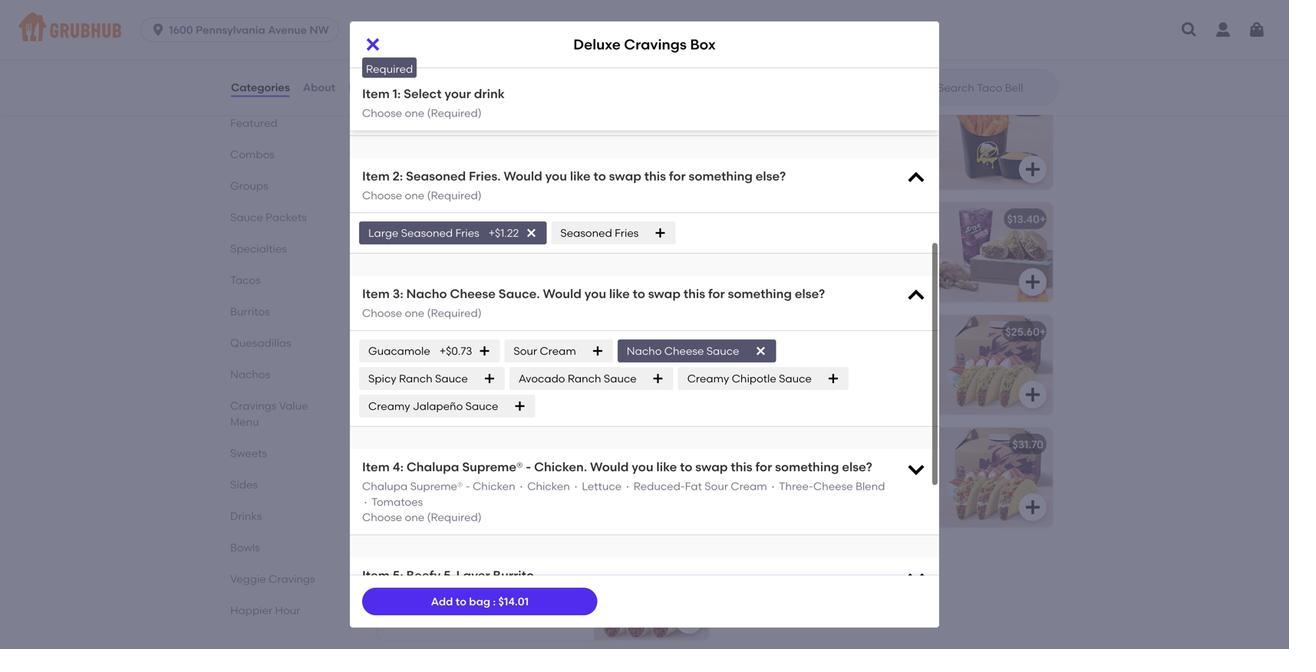 Task type: describe. For each thing, give the bounding box(es) containing it.
large nacho fries
[[387, 100, 483, 113]]

pepsi®
[[633, 26, 667, 39]]

creamy chipotle sauce
[[687, 372, 812, 385]]

your for your choice of 12 of the following tacos: crunchy or soft taco supremes®.
[[730, 460, 753, 473]]

mtn for medium mtn dew® baja blast®
[[720, 53, 744, 66]]

three-
[[779, 480, 813, 493]]

baja
[[780, 53, 804, 66]]

crispy
[[387, 122, 420, 135]]

main navigation navigation
[[0, 0, 1289, 60]]

cinnamon
[[761, 266, 816, 279]]

specialties
[[230, 242, 287, 256]]

includes for supreme
[[387, 573, 430, 586]]

svg image inside 'main navigation' navigation
[[1248, 21, 1266, 39]]

soft inside "your choice of 12 of the following tacos: crunchy or soft taco supremes®."
[[825, 476, 846, 489]]

(required) inside item 2: seasoned fries. would you like to swap this for something else? choose one (required)
[[427, 189, 482, 202]]

1 vertical spatial cheese
[[664, 345, 704, 358]]

would inside the item 4: chalupa supreme® - chicken. would you like to swap this for something else? chalupa supreme® - chicken ∙ chicken ∙ lettuce ∙ reduced-fat sour cream ∙ three-cheese blend ∙ tomatoes choose one (required)
[[590, 460, 629, 475]]

5 item from the top
[[362, 569, 390, 583]]

2:
[[393, 169, 403, 184]]

tomatoes
[[371, 496, 423, 509]]

pack up includes 12 soft tacos
[[469, 438, 496, 451]]

item inside the item 4: chalupa supreme® - chicken. would you like to swap this for something else? chalupa supreme® - chicken ∙ chicken ∙ lettuce ∙ reduced-fat sour cream ∙ three-cheese blend ∙ tomatoes choose one (required)
[[362, 460, 390, 475]]

medium mtn dew®
[[368, 53, 471, 66]]

spicy
[[368, 372, 396, 385]]

item 3: nacho cheese sauce. would you like to swap this for something else? choose one (required)
[[362, 287, 825, 320]]

2 horizontal spatial box
[[780, 213, 800, 226]]

creamy jalapeño sauce
[[368, 400, 498, 413]]

pack up supreme®.
[[519, 551, 546, 564]]

seasoned
[[866, 122, 916, 135]]

pack up your choice of 12 of the following tacos: crunchy or soft tacos, crunchy or soft taco supremes®.
[[790, 326, 816, 339]]

party up includes 12 soft tacos
[[439, 438, 467, 451]]

$32.92
[[667, 551, 700, 564]]

item for item 1: select your drink
[[362, 86, 390, 101]]

hour
[[275, 605, 300, 618]]

fries for crispy nacho fries and nacho cheese sauce to dip.
[[460, 122, 484, 135]]

something inside item 3: nacho cheese sauce. would you like to swap this for something else? choose one (required)
[[728, 287, 792, 302]]

taco down medium
[[730, 326, 756, 339]]

0 vertical spatial burrito
[[426, 326, 462, 339]]

veggie
[[230, 573, 266, 586]]

for inside item 2: seasoned fries. would you like to swap this for something else? choose one (required)
[[669, 169, 686, 184]]

for inside item 3: nacho cheese sauce. would you like to swap this for something else? choose one (required)
[[708, 287, 725, 302]]

party down medium
[[759, 326, 787, 339]]

soft taco party pack image
[[594, 428, 709, 528]]

reviews button
[[348, 60, 392, 115]]

$4.01
[[1014, 100, 1040, 113]]

swap inside item 2: seasoned fries. would you like to swap this for something else? choose one (required)
[[609, 169, 641, 184]]

1 vertical spatial deluxe cravings box
[[387, 216, 494, 229]]

following for taco
[[851, 460, 898, 473]]

drinks
[[230, 510, 262, 523]]

or for party
[[812, 476, 822, 489]]

soft up item 5: beefy 5-layer burrito
[[436, 551, 458, 564]]

supreme,
[[834, 235, 884, 248]]

bottled
[[425, 109, 463, 122]]

layer inside includes a chalupa supreme, a beefy 5-layer burrito, a crunchy taco, cinnamon twists, and a medium fountain drink.
[[773, 250, 802, 263]]

+$0.73
[[439, 345, 472, 358]]

grilled cheese nacho fries - steak, spicy image
[[938, 0, 1053, 77]]

reduced-
[[634, 480, 685, 493]]

nacho cheese sauce
[[627, 345, 739, 358]]

else? inside the item 4: chalupa supreme® - chicken. would you like to swap this for something else? chalupa supreme® - chicken ∙ chicken ∙ lettuce ∙ reduced-fat sour cream ∙ three-cheese blend ∙ tomatoes choose one (required)
[[842, 460, 872, 475]]

drink.
[[822, 281, 851, 294]]

$25.60
[[1005, 326, 1040, 339]]

one inside item 2: seasoned fries. would you like to swap this for something else? choose one (required)
[[405, 189, 424, 202]]

drink
[[474, 86, 505, 101]]

taco,
[[730, 266, 759, 279]]

guacamole
[[368, 345, 430, 358]]

quesadillas
[[230, 337, 291, 350]]

else? inside item 2: seasoned fries. would you like to swap this for something else? choose one (required)
[[756, 169, 786, 184]]

1:
[[393, 86, 401, 101]]

chalupa for supreme®
[[407, 460, 459, 475]]

burrito,
[[805, 250, 842, 263]]

spices
[[827, 137, 860, 150]]

sauce packets
[[230, 211, 307, 224]]

tacos: for supremes®.
[[730, 476, 762, 489]]

5- inside includes a chalupa supreme, a beefy 5-layer burrito, a crunchy taco, cinnamon twists, and a medium fountain drink.
[[762, 250, 773, 263]]

aquafina®
[[368, 109, 422, 122]]

nacho inside item 3: nacho cheese sauce. would you like to swap this for something else? choose one (required)
[[406, 287, 447, 302]]

supreme taco party pack
[[730, 438, 866, 451]]

of down drink. at the top of the page
[[819, 347, 829, 360]]

fries down item 2: seasoned fries. would you like to swap this for something else? choose one (required)
[[615, 227, 639, 240]]

you inside item 2: seasoned fries. would you like to swap this for something else? choose one (required)
[[545, 169, 567, 184]]

medium for medium mtn dew® baja blast®
[[675, 53, 717, 66]]

soft up "4:"
[[387, 438, 408, 451]]

tacos,
[[848, 363, 882, 376]]

0 vertical spatial supreme®
[[462, 460, 523, 475]]

sauce for avocado ranch sauce
[[604, 372, 637, 385]]

spicy ranch sauce
[[368, 372, 468, 385]]

and inside the golden, crisp nacho fries seasoned with bold mexican spices and nacho cheese sauce for dipping.
[[862, 137, 883, 150]]

nacho inside crispy nacho fries and nacho cheese sauce to dip.
[[422, 122, 457, 135]]

+ for $13.40
[[1040, 213, 1046, 226]]

combos
[[230, 148, 275, 161]]

dew® for medium mtn dew® baja blast®
[[747, 53, 777, 66]]

golden, crisp nacho fries seasoned with bold mexican spices and nacho cheese sauce for dipping.
[[730, 122, 919, 166]]

taco party pack
[[730, 326, 816, 339]]

+ for $25.60
[[1040, 326, 1046, 339]]

cream inside the item 4: chalupa supreme® - chicken. would you like to swap this for something else? chalupa supreme® - chicken ∙ chicken ∙ lettuce ∙ reduced-fat sour cream ∙ three-cheese blend ∙ tomatoes choose one (required)
[[731, 480, 767, 493]]

pack up sour cream
[[514, 326, 541, 339]]

select
[[404, 86, 442, 101]]

cheese inside item 3: nacho cheese sauce. would you like to swap this for something else? choose one (required)
[[450, 287, 496, 302]]

golden,
[[730, 122, 771, 135]]

$14.01
[[498, 596, 529, 609]]

1 vertical spatial deluxe
[[387, 216, 423, 229]]

4:
[[393, 460, 404, 475]]

taco up guacamole
[[387, 326, 412, 339]]

beefy inside includes 4 crunchy tacos and 4 beefy 5-layer burritos
[[387, 363, 416, 376]]

fries for large seasoned fries
[[455, 227, 479, 240]]

crisp
[[774, 122, 799, 135]]

bag
[[469, 596, 490, 609]]

taco up three-
[[780, 438, 806, 451]]

2 chicken from the left
[[527, 480, 570, 493]]

includes 12 soft tacos
[[387, 460, 499, 473]]

$13.40
[[1007, 213, 1040, 226]]

$13.40 +
[[1007, 213, 1046, 226]]

tacos for supreme soft taco party pack
[[468, 573, 499, 586]]

party up supreme®.
[[488, 551, 517, 564]]

taco party pack image
[[938, 315, 1053, 415]]

soft left tacos, at the right bottom
[[825, 363, 846, 376]]

large brisk® mango fiesta
[[368, 26, 504, 39]]

like inside item 2: seasoned fries. would you like to swap this for something else? choose one (required)
[[570, 169, 591, 184]]

$25.62 +
[[662, 326, 702, 339]]

choice for taco
[[756, 460, 791, 473]]

2 4 from the left
[[545, 347, 551, 360]]

menu
[[230, 416, 259, 429]]

best
[[396, 197, 416, 208]]

add
[[431, 596, 453, 609]]

mexican
[[781, 137, 825, 150]]

or for pack
[[812, 363, 822, 376]]

party up "your choice of 12 of the following tacos: crunchy or soft taco supremes®."
[[808, 438, 837, 451]]

medium for medium mtn dew®
[[368, 53, 411, 66]]

supreme for your
[[730, 438, 778, 451]]

:
[[493, 596, 496, 609]]

supreme for includes
[[387, 551, 434, 564]]

blast®
[[806, 53, 838, 66]]

happier hour
[[230, 605, 300, 618]]

deluxe cravings box image
[[594, 202, 709, 302]]

0 horizontal spatial sour
[[514, 345, 537, 358]]

something inside the item 4: chalupa supreme® - chicken. would you like to swap this for something else? chalupa supreme® - chicken ∙ chicken ∙ lettuce ∙ reduced-fat sour cream ∙ three-cheese blend ∙ tomatoes choose one (required)
[[775, 460, 839, 475]]

chipotle
[[732, 372, 776, 385]]

required
[[366, 63, 413, 76]]

large seasoned fries
[[368, 227, 479, 240]]

nachos
[[230, 368, 270, 381]]

soft right chipotle
[[791, 378, 811, 392]]

you inside item 3: nacho cheese sauce. would you like to swap this for something else? choose one (required)
[[585, 287, 606, 302]]

medium mtn dew® baja blast®
[[675, 53, 838, 66]]

(required) inside item 3: nacho cheese sauce. would you like to swap this for something else? choose one (required)
[[427, 307, 482, 320]]

12 up add
[[433, 573, 443, 586]]

sour cream
[[514, 345, 576, 358]]

your for your choice of 12 of the following tacos: crunchy or soft tacos, crunchy or soft taco supremes®.
[[730, 347, 753, 360]]

this inside item 2: seasoned fries. would you like to swap this for something else? choose one (required)
[[644, 169, 666, 184]]

one inside item 3: nacho cheese sauce. would you like to swap this for something else? choose one (required)
[[405, 307, 424, 320]]

of down taco party pack
[[794, 347, 804, 360]]

choose inside item 3: nacho cheese sauce. would you like to swap this for something else? choose one (required)
[[362, 307, 402, 320]]

about button
[[302, 60, 336, 115]]

fries for large nacho fries
[[458, 100, 483, 113]]

something inside item 2: seasoned fries. would you like to swap this for something else? choose one (required)
[[689, 169, 753, 184]]

of down supreme taco party pack
[[819, 460, 829, 473]]

chicken.
[[534, 460, 587, 475]]

tacos down specialties
[[230, 274, 261, 287]]

0 horizontal spatial box
[[475, 216, 494, 229]]

2 vertical spatial chalupa
[[362, 480, 408, 493]]

would inside item 2: seasoned fries. would you like to swap this for something else? choose one (required)
[[504, 169, 542, 184]]

beefy inside includes a chalupa supreme, a beefy 5-layer burrito, a crunchy taco, cinnamon twists, and a medium fountain drink.
[[730, 250, 760, 263]]

1 horizontal spatial box
[[690, 36, 716, 53]]

$12.79
[[665, 213, 696, 226]]

sides
[[230, 479, 258, 492]]

blend
[[856, 480, 885, 493]]

2 vertical spatial beefy
[[406, 569, 441, 583]]

burritos inside includes 4 crunchy tacos and 4 beefy 5-layer burritos
[[458, 363, 497, 376]]

to left bag
[[456, 596, 467, 609]]

1 4 from the left
[[433, 347, 439, 360]]

soft down "supreme soft taco party pack"
[[445, 573, 466, 586]]

3:
[[393, 287, 403, 302]]

nacho fries image
[[938, 90, 1053, 189]]

&
[[415, 326, 423, 339]]

fiesta
[[473, 26, 504, 39]]

1600
[[169, 23, 193, 36]]

includes for cravings
[[730, 235, 774, 248]]

1 vertical spatial -
[[466, 480, 470, 493]]

soft down soft taco party pack
[[445, 460, 466, 473]]

the for taco
[[832, 460, 849, 473]]

sauce inside the golden, crisp nacho fries seasoned with bold mexican spices and nacho cheese sauce for dipping.
[[770, 153, 802, 166]]

value
[[279, 400, 308, 413]]

0 vertical spatial deluxe
[[573, 36, 621, 53]]

categories
[[231, 81, 290, 94]]

large for deluxe cravings box
[[368, 26, 398, 39]]

brisk®
[[401, 26, 431, 39]]

choose inside item 1: select your drink choose one (required)
[[362, 107, 402, 120]]

seasoned down seller
[[401, 227, 453, 240]]

jalapeño
[[413, 400, 463, 413]]

taco up includes 12 soft tacos supreme®.
[[460, 551, 486, 564]]

sauce for creamy chipotle sauce
[[779, 372, 812, 385]]

1 vertical spatial or
[[777, 378, 788, 392]]

cravings box image
[[938, 202, 1053, 302]]

like inside the item 4: chalupa supreme® - chicken. would you like to swap this for something else? chalupa supreme® - chicken ∙ chicken ∙ lettuce ∙ reduced-fat sour cream ∙ three-cheese blend ∙ tomatoes choose one (required)
[[656, 460, 677, 475]]

following for tacos,
[[851, 347, 898, 360]]

includes for taco
[[387, 347, 430, 360]]

to inside crispy nacho fries and nacho cheese sauce to dip.
[[461, 137, 471, 150]]

sour inside the item 4: chalupa supreme® - chicken. would you like to swap this for something else? chalupa supreme® - chicken ∙ chicken ∙ lettuce ∙ reduced-fat sour cream ∙ three-cheese blend ∙ tomatoes choose one (required)
[[705, 480, 728, 493]]

cravings inside 'cravings value menu'
[[230, 400, 277, 413]]

taco & burrito cravings pack
[[387, 326, 541, 339]]

taco up includes 12 soft tacos
[[410, 438, 436, 451]]

tacos for soft taco party pack
[[468, 460, 499, 473]]

1 horizontal spatial burrito
[[493, 569, 534, 583]]



Task type: vqa. For each thing, say whether or not it's contained in the screenshot.
Report
no



Task type: locate. For each thing, give the bounding box(es) containing it.
0 horizontal spatial deluxe cravings box
[[387, 216, 494, 229]]

1 horizontal spatial sauce
[[770, 153, 802, 166]]

to inside the item 4: chalupa supreme® - chicken. would you like to swap this for something else? chalupa supreme® - chicken ∙ chicken ∙ lettuce ∙ reduced-fat sour cream ∙ three-cheese blend ∙ tomatoes choose one (required)
[[680, 460, 692, 475]]

1 horizontal spatial burritos
[[458, 363, 497, 376]]

(required) up the 'taco & burrito cravings pack'
[[427, 307, 482, 320]]

1 vertical spatial supreme®
[[410, 480, 463, 493]]

4 up avocado
[[545, 347, 551, 360]]

0 horizontal spatial burritos
[[230, 305, 270, 318]]

one inside the item 4: chalupa supreme® - chicken. would you like to swap this for something else? chalupa supreme® - chicken ∙ chicken ∙ lettuce ∙ reduced-fat sour cream ∙ three-cheese blend ∙ tomatoes choose one (required)
[[405, 512, 424, 525]]

1 mtn from the left
[[413, 53, 437, 66]]

item 2: seasoned fries. would you like to swap this for something else? choose one (required)
[[362, 169, 786, 202]]

of up three-
[[794, 460, 804, 473]]

ranch for spicy
[[399, 372, 433, 385]]

5- up 'cinnamon'
[[762, 250, 773, 263]]

1 chicken from the left
[[473, 480, 515, 493]]

following inside your choice of 12 of the following tacos: crunchy or soft tacos, crunchy or soft taco supremes®.
[[851, 347, 898, 360]]

0 vertical spatial swap
[[609, 169, 641, 184]]

0 horizontal spatial dew®
[[440, 53, 471, 66]]

mtn for medium mtn dew®
[[413, 53, 437, 66]]

1 vertical spatial nacho
[[886, 137, 919, 150]]

0 vertical spatial 5-
[[762, 250, 773, 263]]

0 horizontal spatial cheese
[[387, 137, 424, 150]]

supreme® down includes 12 soft tacos
[[410, 480, 463, 493]]

0 vertical spatial like
[[570, 169, 591, 184]]

0 vertical spatial supreme
[[730, 438, 778, 451]]

sauce.
[[499, 287, 540, 302]]

burritos up quesadillas
[[230, 305, 270, 318]]

groups
[[230, 180, 268, 193]]

1 choice from the top
[[756, 347, 791, 360]]

1 vertical spatial the
[[832, 460, 849, 473]]

like up reduced-
[[656, 460, 677, 475]]

0 vertical spatial sour
[[514, 345, 537, 358]]

medium
[[730, 281, 774, 294]]

the
[[832, 347, 849, 360], [832, 460, 849, 473]]

the up tacos, at the right bottom
[[832, 347, 849, 360]]

includes down the cravings box
[[730, 235, 774, 248]]

1 vertical spatial supreme
[[387, 551, 434, 564]]

12 up three-
[[806, 460, 816, 473]]

1 (required) from the top
[[427, 107, 482, 120]]

2 vertical spatial or
[[812, 476, 822, 489]]

this up $25.62 +
[[684, 287, 705, 302]]

for up $12.79
[[669, 169, 686, 184]]

item left 2:
[[362, 169, 390, 184]]

2 your from the top
[[730, 460, 753, 473]]

12 down soft taco party pack
[[433, 460, 443, 473]]

0 vertical spatial you
[[545, 169, 567, 184]]

1 following from the top
[[851, 347, 898, 360]]

creamy for creamy jalapeño sauce
[[368, 400, 410, 413]]

+
[[1040, 100, 1046, 113], [696, 213, 702, 226], [1040, 213, 1046, 226], [696, 326, 702, 339], [1040, 326, 1046, 339]]

supreme soft taco party pack image
[[594, 541, 709, 641]]

0 vertical spatial creamy
[[687, 372, 729, 385]]

pennsylvania
[[196, 23, 265, 36]]

beefy
[[730, 250, 760, 263], [387, 363, 416, 376], [406, 569, 441, 583]]

and up avocado
[[521, 347, 542, 360]]

3 item from the top
[[362, 287, 390, 302]]

taco up supreme taco party pack
[[814, 378, 839, 392]]

2 (required) from the top
[[427, 189, 482, 202]]

nacho inside the golden, crisp nacho fries seasoned with bold mexican spices and nacho cheese sauce for dipping.
[[802, 122, 837, 135]]

swap up $25.62
[[648, 287, 681, 302]]

+ for $12.79
[[696, 213, 702, 226]]

1 vertical spatial layer
[[456, 569, 490, 583]]

about
[[303, 81, 335, 94]]

2 vertical spatial you
[[632, 460, 653, 475]]

would right fries.
[[504, 169, 542, 184]]

2 mtn from the left
[[720, 53, 744, 66]]

0 horizontal spatial supreme
[[387, 551, 434, 564]]

1 vertical spatial supremes®.
[[730, 491, 790, 504]]

layer up 'cinnamon'
[[773, 250, 802, 263]]

deluxe cravings box
[[573, 36, 716, 53], [387, 216, 494, 229]]

+ for $25.62
[[696, 326, 702, 339]]

1 vertical spatial this
[[684, 287, 705, 302]]

1 dew® from the left
[[440, 53, 471, 66]]

swap inside the item 4: chalupa supreme® - chicken. would you like to swap this for something else? chalupa supreme® - chicken ∙ chicken ∙ lettuce ∙ reduced-fat sour cream ∙ three-cheese blend ∙ tomatoes choose one (required)
[[695, 460, 728, 475]]

0 vertical spatial tacos:
[[730, 363, 762, 376]]

seasoned down item 2: seasoned fries. would you like to swap this for something else? choose one (required)
[[560, 227, 612, 240]]

2 horizontal spatial swap
[[695, 460, 728, 475]]

lettuce
[[582, 480, 622, 493]]

2 tacos: from the top
[[730, 476, 762, 489]]

1 horizontal spatial would
[[543, 287, 582, 302]]

else? up blend
[[842, 460, 872, 475]]

$26.82
[[666, 438, 700, 451]]

grilled cheese nacho fries - steak image
[[594, 0, 709, 77]]

pack up blend
[[839, 438, 866, 451]]

choice inside your choice of 12 of the following tacos: crunchy or soft tacos, crunchy or soft taco supremes®.
[[756, 347, 791, 360]]

5-
[[762, 250, 773, 263], [418, 363, 429, 376], [444, 569, 456, 583]]

swap up seasoned fries
[[609, 169, 641, 184]]

crunchy inside includes a chalupa supreme, a beefy 5-layer burrito, a crunchy taco, cinnamon twists, and a medium fountain drink.
[[854, 250, 898, 263]]

chalupa inside includes a chalupa supreme, a beefy 5-layer burrito, a crunchy taco, cinnamon twists, and a medium fountain drink.
[[786, 235, 832, 248]]

3 one from the top
[[405, 307, 424, 320]]

2 vertical spatial else?
[[842, 460, 872, 475]]

for inside the golden, crisp nacho fries seasoned with bold mexican spices and nacho cheese sauce for dipping.
[[805, 153, 819, 166]]

5- down "supreme soft taco party pack"
[[444, 569, 456, 583]]

the inside "your choice of 12 of the following tacos: crunchy or soft taco supremes®."
[[832, 460, 849, 473]]

1 horizontal spatial dew®
[[747, 53, 777, 66]]

taco inside your choice of 12 of the following tacos: crunchy or soft tacos, crunchy or soft taco supremes®.
[[814, 378, 839, 392]]

for inside the item 4: chalupa supreme® - chicken. would you like to swap this for something else? chalupa supreme® - chicken ∙ chicken ∙ lettuce ∙ reduced-fat sour cream ∙ three-cheese blend ∙ tomatoes choose one (required)
[[755, 460, 772, 475]]

2 vertical spatial swap
[[695, 460, 728, 475]]

sauce inside crispy nacho fries and nacho cheese sauce to dip.
[[427, 137, 458, 150]]

cheese down with
[[730, 153, 768, 166]]

your choice of 12 of the following tacos: crunchy or soft taco supremes®.
[[730, 460, 898, 504]]

0 horizontal spatial else?
[[756, 169, 786, 184]]

2 item from the top
[[362, 169, 390, 184]]

(required) inside item 1: select your drink choose one (required)
[[427, 107, 482, 120]]

crunchy inside "your choice of 12 of the following tacos: crunchy or soft taco supremes®."
[[765, 476, 809, 489]]

1 vertical spatial beefy
[[387, 363, 416, 376]]

bold
[[755, 137, 778, 150]]

2 vertical spatial 5-
[[444, 569, 456, 583]]

tacos down soft taco party pack
[[468, 460, 499, 473]]

0 horizontal spatial nacho
[[510, 122, 543, 135]]

2 dew® from the left
[[747, 53, 777, 66]]

choice inside "your choice of 12 of the following tacos: crunchy or soft taco supremes®."
[[756, 460, 791, 473]]

supremes®. inside your choice of 12 of the following tacos: crunchy or soft tacos, crunchy or soft taco supremes®.
[[842, 378, 901, 392]]

mtn left baja
[[720, 53, 744, 66]]

aquafina® bottled water
[[368, 109, 497, 122]]

choose down 2:
[[362, 189, 402, 202]]

seasoned inside item 2: seasoned fries. would you like to swap this for something else? choose one (required)
[[406, 169, 466, 184]]

Search Taco Bell search field
[[936, 81, 1054, 95]]

0 vertical spatial something
[[689, 169, 753, 184]]

for down mexican
[[805, 153, 819, 166]]

12 inside your choice of 12 of the following tacos: crunchy or soft tacos, crunchy or soft taco supremes®.
[[806, 347, 816, 360]]

burritos
[[230, 305, 270, 318], [458, 363, 497, 376]]

large left brisk®
[[368, 26, 398, 39]]

item left 5:
[[362, 569, 390, 583]]

chicken
[[473, 480, 515, 493], [527, 480, 570, 493]]

1 choose from the top
[[362, 107, 402, 120]]

2 horizontal spatial you
[[632, 460, 653, 475]]

the inside your choice of 12 of the following tacos: crunchy or soft tacos, crunchy or soft taco supremes®.
[[832, 347, 849, 360]]

1600 pennsylvania avenue nw button
[[141, 18, 345, 42]]

something up three-
[[775, 460, 839, 475]]

taco
[[387, 326, 412, 339], [730, 326, 756, 339], [814, 378, 839, 392], [410, 438, 436, 451], [780, 438, 806, 451], [848, 476, 874, 489], [460, 551, 486, 564]]

soft taco party pack
[[387, 438, 496, 451]]

creamy for creamy chipotle sauce
[[687, 372, 729, 385]]

0 horizontal spatial chicken
[[473, 480, 515, 493]]

5:
[[393, 569, 403, 583]]

tacos: inside your choice of 12 of the following tacos: crunchy or soft tacos, crunchy or soft taco supremes®.
[[730, 363, 762, 376]]

creamy down nacho cheese sauce on the bottom of the page
[[687, 372, 729, 385]]

1 vertical spatial your
[[730, 460, 753, 473]]

the for tacos,
[[832, 347, 849, 360]]

burrito up +$0.73 at the bottom left of page
[[426, 326, 462, 339]]

sauce
[[427, 137, 458, 150], [770, 153, 802, 166]]

includes inside includes a chalupa supreme, a beefy 5-layer burrito, a crunchy taco, cinnamon twists, and a medium fountain drink.
[[730, 235, 774, 248]]

2 ranch from the left
[[568, 372, 601, 385]]

box down fries.
[[475, 216, 494, 229]]

0 horizontal spatial supremes®.
[[730, 491, 790, 504]]

0 vertical spatial cheese
[[387, 137, 424, 150]]

2 vertical spatial would
[[590, 460, 629, 475]]

else? inside item 3: nacho cheese sauce. would you like to swap this for something else? choose one (required)
[[795, 287, 825, 302]]

4 up layer
[[433, 347, 439, 360]]

chalupa down soft taco party pack
[[407, 460, 459, 475]]

2 vertical spatial something
[[775, 460, 839, 475]]

item inside item 3: nacho cheese sauce. would you like to swap this for something else? choose one (required)
[[362, 287, 390, 302]]

1 vertical spatial following
[[851, 460, 898, 473]]

1 the from the top
[[832, 347, 849, 360]]

chicken down chicken. at the left
[[527, 480, 570, 493]]

choice for party
[[756, 347, 791, 360]]

1 item from the top
[[362, 86, 390, 101]]

1 horizontal spatial layer
[[773, 250, 802, 263]]

0 horizontal spatial cheese
[[450, 287, 496, 302]]

supremes®. inside "your choice of 12 of the following tacos: crunchy or soft taco supremes®."
[[730, 491, 790, 504]]

1 horizontal spatial like
[[609, 287, 630, 302]]

0 horizontal spatial burrito
[[426, 326, 462, 339]]

chalupa up tomatoes
[[362, 480, 408, 493]]

1 horizontal spatial creamy
[[687, 372, 729, 385]]

ranch right avocado
[[568, 372, 601, 385]]

1 tacos: from the top
[[730, 363, 762, 376]]

supreme®.
[[502, 573, 556, 586]]

1 vertical spatial 5-
[[418, 363, 429, 376]]

0 vertical spatial else?
[[756, 169, 786, 184]]

2 horizontal spatial this
[[731, 460, 753, 475]]

with
[[730, 137, 752, 150]]

$25.62
[[662, 326, 696, 339]]

0 horizontal spatial 4
[[433, 347, 439, 360]]

you up reduced-
[[632, 460, 653, 475]]

fountain
[[776, 281, 820, 294]]

burrito
[[426, 326, 462, 339], [493, 569, 534, 583]]

includes for soft
[[387, 460, 430, 473]]

1 vertical spatial creamy
[[368, 400, 410, 413]]

2 following from the top
[[851, 460, 898, 473]]

sauce up creamy chipotle sauce
[[706, 345, 739, 358]]

this inside the item 4: chalupa supreme® - chicken. would you like to swap this for something else? chalupa supreme® - chicken ∙ chicken ∙ lettuce ∙ reduced-fat sour cream ∙ three-cheese blend ∙ tomatoes choose one (required)
[[731, 460, 753, 475]]

large down "best"
[[368, 227, 398, 240]]

tacos down the 'taco & burrito cravings pack'
[[488, 347, 519, 360]]

or right chipotle
[[777, 378, 788, 392]]

burrito up $14.01
[[493, 569, 534, 583]]

like inside item 3: nacho cheese sauce. would you like to swap this for something else? choose one (required)
[[609, 287, 630, 302]]

your inside your choice of 12 of the following tacos: crunchy or soft tacos, crunchy or soft taco supremes®.
[[730, 347, 753, 360]]

sour up avocado
[[514, 345, 537, 358]]

cheese
[[450, 287, 496, 302], [664, 345, 704, 358], [813, 480, 853, 493]]

swap inside item 3: nacho cheese sauce. would you like to swap this for something else? choose one (required)
[[648, 287, 681, 302]]

party
[[759, 326, 787, 339], [439, 438, 467, 451], [808, 438, 837, 451], [488, 551, 517, 564]]

chalupa for supreme,
[[786, 235, 832, 248]]

nacho inside the golden, crisp nacho fries seasoned with bold mexican spices and nacho cheese sauce for dipping.
[[886, 137, 919, 150]]

cravings box
[[730, 213, 800, 226]]

cravings value menu
[[230, 400, 308, 429]]

0 vertical spatial beefy
[[730, 250, 760, 263]]

+ for $4.01
[[1040, 100, 1046, 113]]

supreme soft taco party pack
[[387, 551, 546, 564]]

reviews
[[348, 81, 391, 94]]

tacos: inside "your choice of 12 of the following tacos: crunchy or soft taco supremes®."
[[730, 476, 762, 489]]

taco & burrito cravings pack image
[[594, 315, 709, 415]]

medium for medium pepsi®
[[588, 26, 630, 39]]

dew® for medium mtn dew®
[[440, 53, 471, 66]]

includes down &
[[387, 347, 430, 360]]

0 vertical spatial supremes®.
[[842, 378, 901, 392]]

2 vertical spatial large
[[368, 227, 398, 240]]

(required) inside the item 4: chalupa supreme® - chicken. would you like to swap this for something else? chalupa supreme® - chicken ∙ chicken ∙ lettuce ∙ reduced-fat sour cream ∙ three-cheese blend ∙ tomatoes choose one (required)
[[427, 512, 482, 525]]

1 one from the top
[[405, 107, 424, 120]]

this
[[644, 169, 666, 184], [684, 287, 705, 302], [731, 460, 753, 475]]

0 horizontal spatial creamy
[[368, 400, 410, 413]]

this up $12.79
[[644, 169, 666, 184]]

supreme up 5:
[[387, 551, 434, 564]]

1 vertical spatial burritos
[[458, 363, 497, 376]]

this inside item 3: nacho cheese sauce. would you like to swap this for something else? choose one (required)
[[684, 287, 705, 302]]

4 item from the top
[[362, 460, 390, 475]]

1 vertical spatial swap
[[648, 287, 681, 302]]

water
[[465, 109, 497, 122]]

one inside item 1: select your drink choose one (required)
[[405, 107, 424, 120]]

1 horizontal spatial cheese
[[730, 153, 768, 166]]

would inside item 3: nacho cheese sauce. would you like to swap this for something else? choose one (required)
[[543, 287, 582, 302]]

crunchy
[[854, 250, 898, 263], [442, 347, 486, 360], [765, 363, 809, 376], [730, 378, 775, 392], [765, 476, 809, 489]]

and inside includes a chalupa supreme, a beefy 5-layer burrito, a crunchy taco, cinnamon twists, and a medium fountain drink.
[[855, 266, 876, 279]]

and down "seasoned"
[[862, 137, 883, 150]]

something down taco,
[[728, 287, 792, 302]]

tacos up add to bag : $14.01
[[468, 573, 499, 586]]

12
[[806, 347, 816, 360], [433, 460, 443, 473], [806, 460, 816, 473], [433, 573, 443, 586]]

2 horizontal spatial like
[[656, 460, 677, 475]]

1 horizontal spatial swap
[[648, 287, 681, 302]]

5- down guacamole
[[418, 363, 429, 376]]

crispy nacho fries and nacho cheese sauce to dip.
[[387, 122, 543, 150]]

for
[[805, 153, 819, 166], [669, 169, 686, 184], [708, 287, 725, 302], [755, 460, 772, 475]]

0 vertical spatial cream
[[540, 345, 576, 358]]

choice down taco party pack
[[756, 347, 791, 360]]

supremes®. down supreme taco party pack
[[730, 491, 790, 504]]

nacho inside crispy nacho fries and nacho cheese sauce to dip.
[[510, 122, 543, 135]]

tacos:
[[730, 363, 762, 376], [730, 476, 762, 489]]

1 vertical spatial else?
[[795, 287, 825, 302]]

or down supreme taco party pack
[[812, 476, 822, 489]]

something down with
[[689, 169, 753, 184]]

4 (required) from the top
[[427, 512, 482, 525]]

0 vertical spatial burritos
[[230, 305, 270, 318]]

or
[[812, 363, 822, 376], [777, 378, 788, 392], [812, 476, 822, 489]]

1 vertical spatial tacos:
[[730, 476, 762, 489]]

0 horizontal spatial layer
[[456, 569, 490, 583]]

2 choose from the top
[[362, 189, 402, 202]]

cheese inside crispy nacho fries and nacho cheese sauce to dip.
[[387, 137, 424, 150]]

burritos down +$0.73 at the bottom left of page
[[458, 363, 497, 376]]

you inside the item 4: chalupa supreme® - chicken. would you like to swap this for something else? chalupa supreme® - chicken ∙ chicken ∙ lettuce ∙ reduced-fat sour cream ∙ three-cheese blend ∙ tomatoes choose one (required)
[[632, 460, 653, 475]]

mtn up the g2
[[413, 53, 437, 66]]

2 one from the top
[[405, 189, 424, 202]]

1 vertical spatial you
[[585, 287, 606, 302]]

deluxe
[[573, 36, 621, 53], [387, 216, 423, 229]]

0 vertical spatial the
[[832, 347, 849, 360]]

this down supreme taco party pack
[[731, 460, 753, 475]]

1 horizontal spatial supreme
[[730, 438, 778, 451]]

and inside includes 4 crunchy tacos and 4 beefy 5-layer burritos
[[521, 347, 542, 360]]

happier
[[230, 605, 273, 618]]

soft
[[825, 363, 846, 376], [791, 378, 811, 392], [387, 438, 408, 451], [445, 460, 466, 473], [825, 476, 846, 489], [436, 551, 458, 564], [445, 573, 466, 586]]

seller
[[418, 197, 443, 208]]

creamy down spicy
[[368, 400, 410, 413]]

includes down "supreme soft taco party pack"
[[387, 573, 430, 586]]

layer
[[773, 250, 802, 263], [456, 569, 490, 583]]

large for choose one (required)
[[368, 227, 398, 240]]

one
[[405, 107, 424, 120], [405, 189, 424, 202], [405, 307, 424, 320], [405, 512, 424, 525]]

chicken down includes 12 soft tacos
[[473, 480, 515, 493]]

supremes®. down tacos, at the right bottom
[[842, 378, 901, 392]]

sweets
[[230, 447, 267, 460]]

choose down 1:
[[362, 107, 402, 120]]

1 horizontal spatial 5-
[[444, 569, 456, 583]]

crunchy inside includes 4 crunchy tacos and 4 beefy 5-layer burritos
[[442, 347, 486, 360]]

0 vertical spatial would
[[504, 169, 542, 184]]

3 choose from the top
[[362, 307, 402, 320]]

featured
[[230, 117, 278, 130]]

1 horizontal spatial -
[[526, 460, 531, 475]]

and right twists,
[[855, 266, 876, 279]]

or inside "your choice of 12 of the following tacos: crunchy or soft taco supremes®."
[[812, 476, 822, 489]]

sauce for creamy jalapeño sauce
[[465, 400, 498, 413]]

and inside crispy nacho fries and nacho cheese sauce to dip.
[[486, 122, 507, 135]]

0 horizontal spatial -
[[466, 480, 470, 493]]

cream
[[540, 345, 576, 358], [731, 480, 767, 493]]

0 horizontal spatial ranch
[[399, 372, 433, 385]]

item inside item 2: seasoned fries. would you like to swap this for something else? choose one (required)
[[362, 169, 390, 184]]

1 horizontal spatial you
[[585, 287, 606, 302]]

fries.
[[469, 169, 501, 184]]

0 vertical spatial chalupa
[[786, 235, 832, 248]]

1 horizontal spatial deluxe cravings box
[[573, 36, 716, 53]]

item for item 3: nacho cheese sauce. would you like to swap this for something else?
[[362, 287, 390, 302]]

0 horizontal spatial swap
[[609, 169, 641, 184]]

$4.01 +
[[1014, 100, 1046, 113]]

3 (required) from the top
[[427, 307, 482, 320]]

to up fat
[[680, 460, 692, 475]]

medium for medium g2 gatorade® fruit punch
[[368, 81, 411, 94]]

2 choice from the top
[[756, 460, 791, 473]]

0 vertical spatial deluxe cravings box
[[573, 36, 716, 53]]

to inside item 2: seasoned fries. would you like to swap this for something else? choose one (required)
[[594, 169, 606, 184]]

tacos inside includes 4 crunchy tacos and 4 beefy 5-layer burritos
[[488, 347, 519, 360]]

cheese inside the golden, crisp nacho fries seasoned with bold mexican spices and nacho cheese sauce for dipping.
[[730, 153, 768, 166]]

cheese down crispy
[[387, 137, 424, 150]]

1 horizontal spatial chicken
[[527, 480, 570, 493]]

fries
[[458, 100, 483, 113], [460, 122, 484, 135], [839, 122, 863, 135], [455, 227, 479, 240], [615, 227, 639, 240]]

svg image
[[1180, 21, 1199, 39], [150, 22, 166, 38], [364, 35, 382, 54], [1024, 47, 1042, 66], [680, 160, 698, 179], [1024, 160, 1042, 179], [654, 227, 666, 240], [1024, 273, 1042, 291], [591, 345, 604, 358], [483, 373, 496, 385], [652, 373, 664, 385], [680, 386, 698, 404], [1024, 386, 1042, 404], [905, 459, 927, 480], [1024, 499, 1042, 517], [905, 567, 927, 589]]

following inside "your choice of 12 of the following tacos: crunchy or soft taco supremes®."
[[851, 460, 898, 473]]

supreme taco party pack image
[[938, 428, 1053, 528]]

choose down tomatoes
[[362, 512, 402, 525]]

4 one from the top
[[405, 512, 424, 525]]

choice
[[756, 347, 791, 360], [756, 460, 791, 473]]

ranch for avocado
[[568, 372, 601, 385]]

bowls
[[230, 542, 260, 555]]

0 horizontal spatial cream
[[540, 345, 576, 358]]

avenue
[[268, 23, 307, 36]]

sauce for nacho cheese sauce
[[706, 345, 739, 358]]

dew® left baja
[[747, 53, 777, 66]]

soft left blend
[[825, 476, 846, 489]]

tacos: down taco party pack
[[730, 363, 762, 376]]

avocado ranch sauce
[[519, 372, 637, 385]]

4 choose from the top
[[362, 512, 402, 525]]

1 horizontal spatial this
[[684, 287, 705, 302]]

$12.79 +
[[665, 213, 702, 226]]

ranch
[[399, 372, 433, 385], [568, 372, 601, 385]]

supreme
[[730, 438, 778, 451], [387, 551, 434, 564]]

-
[[526, 460, 531, 475], [466, 480, 470, 493]]

large nacho fries image
[[594, 90, 709, 189]]

to
[[461, 137, 471, 150], [594, 169, 606, 184], [633, 287, 645, 302], [680, 460, 692, 475], [456, 596, 467, 609]]

packets
[[266, 211, 307, 224]]

1 ranch from the left
[[399, 372, 433, 385]]

0 vertical spatial large
[[368, 26, 398, 39]]

0 horizontal spatial deluxe
[[387, 216, 423, 229]]

sauce
[[230, 211, 263, 224], [706, 345, 739, 358], [435, 372, 468, 385], [604, 372, 637, 385], [779, 372, 812, 385], [465, 400, 498, 413]]

0 vertical spatial your
[[730, 347, 753, 360]]

to up taco & burrito cravings pack image
[[633, 287, 645, 302]]

includes inside includes 4 crunchy tacos and 4 beefy 5-layer burritos
[[387, 347, 430, 360]]

else? down bold
[[756, 169, 786, 184]]

1 horizontal spatial mtn
[[720, 53, 744, 66]]

tacos: for crunchy
[[730, 363, 762, 376]]

svg image
[[1248, 21, 1266, 39], [682, 26, 694, 39], [680, 47, 698, 66], [905, 168, 927, 189], [525, 227, 537, 240], [680, 273, 698, 291], [905, 286, 927, 307], [478, 345, 491, 358], [755, 345, 767, 358], [827, 373, 839, 385], [514, 401, 526, 413], [680, 611, 698, 630]]

5- inside includes 4 crunchy tacos and 4 beefy 5-layer burritos
[[418, 363, 429, 376]]

choose inside item 2: seasoned fries. would you like to swap this for something else? choose one (required)
[[362, 189, 402, 202]]

categories button
[[230, 60, 291, 115]]

cheese inside the item 4: chalupa supreme® - chicken. would you like to swap this for something else? chalupa supreme® - chicken ∙ chicken ∙ lettuce ∙ reduced-fat sour cream ∙ three-cheese blend ∙ tomatoes choose one (required)
[[813, 480, 853, 493]]

one up &
[[405, 307, 424, 320]]

1 vertical spatial large
[[387, 100, 417, 113]]

fries up spices at right
[[839, 122, 863, 135]]

item for item 2: seasoned fries. would you like to swap this for something else?
[[362, 169, 390, 184]]

1 vertical spatial something
[[728, 287, 792, 302]]

0 horizontal spatial this
[[644, 169, 666, 184]]

nacho down "seasoned"
[[886, 137, 919, 150]]

+$1.22
[[489, 227, 519, 240]]

cheese down $25.62 +
[[664, 345, 704, 358]]

tacos for taco & burrito cravings pack
[[488, 347, 519, 360]]

2 the from the top
[[832, 460, 849, 473]]

item left 1:
[[362, 86, 390, 101]]

item inside item 1: select your drink choose one (required)
[[362, 86, 390, 101]]

0 vertical spatial -
[[526, 460, 531, 475]]

$31.70
[[1012, 438, 1044, 451]]

nacho
[[420, 100, 455, 113], [422, 122, 457, 135], [802, 122, 837, 135], [406, 287, 447, 302], [627, 345, 662, 358]]

to inside item 3: nacho cheese sauce. would you like to swap this for something else? choose one (required)
[[633, 287, 645, 302]]

fries inside crispy nacho fries and nacho cheese sauce to dip.
[[460, 122, 484, 135]]

choose inside the item 4: chalupa supreme® - chicken. would you like to swap this for something else? chalupa supreme® - chicken ∙ chicken ∙ lettuce ∙ reduced-fat sour cream ∙ three-cheese blend ∙ tomatoes choose one (required)
[[362, 512, 402, 525]]

fries inside the golden, crisp nacho fries seasoned with bold mexican spices and nacho cheese sauce for dipping.
[[839, 122, 863, 135]]

2 vertical spatial this
[[731, 460, 753, 475]]

beefy right 5:
[[406, 569, 441, 583]]

taco inside "your choice of 12 of the following tacos: crunchy or soft taco supremes®."
[[848, 476, 874, 489]]

1 your from the top
[[730, 347, 753, 360]]

your inside "your choice of 12 of the following tacos: crunchy or soft taco supremes®."
[[730, 460, 753, 473]]

to up seasoned fries
[[594, 169, 606, 184]]

sauce down "groups"
[[230, 211, 263, 224]]

svg image inside 1600 pennsylvania avenue nw button
[[150, 22, 166, 38]]

1 vertical spatial burrito
[[493, 569, 534, 583]]

a
[[777, 235, 784, 248], [887, 235, 894, 248], [844, 250, 852, 263], [878, 266, 885, 279]]

sauce down bottled
[[427, 137, 458, 150]]

sauce for spicy ranch sauce
[[435, 372, 468, 385]]

one up crispy
[[405, 107, 424, 120]]

0 horizontal spatial mtn
[[413, 53, 437, 66]]

12 inside "your choice of 12 of the following tacos: crunchy or soft taco supremes®."
[[806, 460, 816, 473]]



